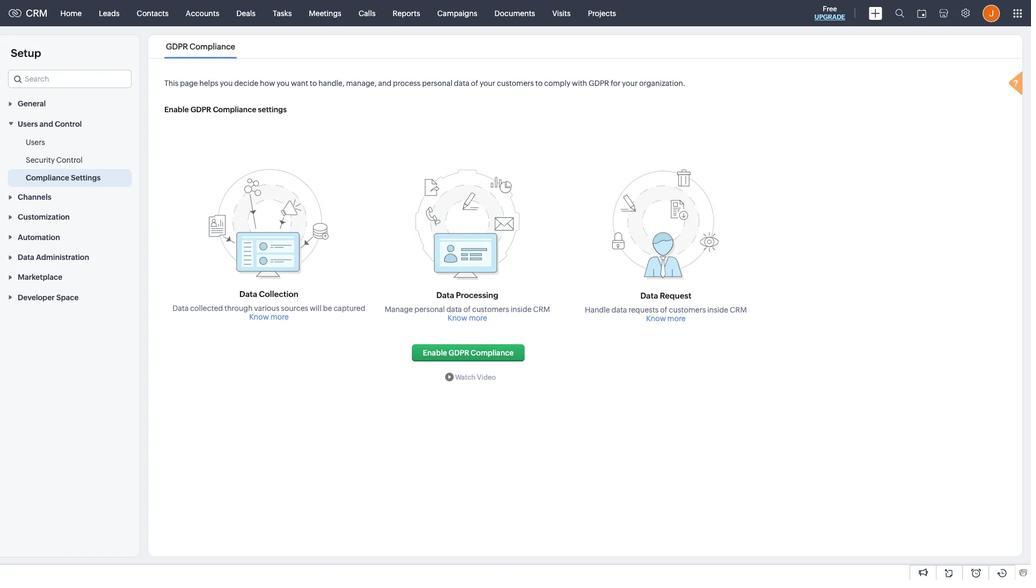 Task type: vqa. For each thing, say whether or not it's contained in the screenshot.
Amount to the right
no



Task type: describe. For each thing, give the bounding box(es) containing it.
customization button
[[0, 207, 140, 227]]

meetings link
[[301, 0, 350, 26]]

more inside 'data collection data collected through various sources will be captured know more'
[[271, 313, 289, 321]]

reports link
[[384, 0, 429, 26]]

settings
[[258, 105, 287, 114]]

search image
[[896, 9, 905, 18]]

2 you from the left
[[277, 79, 290, 88]]

inside for processing
[[511, 305, 532, 314]]

general button
[[0, 93, 140, 114]]

watch
[[455, 373, 476, 381]]

2 your from the left
[[622, 79, 638, 88]]

compliance down 'decide'
[[213, 105, 256, 114]]

visits
[[553, 9, 571, 17]]

page
[[180, 79, 198, 88]]

channels button
[[0, 187, 140, 207]]

process
[[393, 79, 421, 88]]

customers for data request
[[669, 306, 706, 314]]

how
[[260, 79, 275, 88]]

visits link
[[544, 0, 580, 26]]

through
[[225, 304, 253, 313]]

compliance down accounts at left
[[190, 42, 235, 51]]

handle
[[585, 306, 610, 314]]

compliance settings link
[[26, 172, 101, 183]]

know for data request
[[646, 314, 666, 323]]

data left collected
[[173, 304, 189, 313]]

developer space button
[[0, 287, 140, 307]]

this
[[164, 79, 179, 88]]

security control link
[[26, 155, 83, 165]]

data collection data collected through various sources will be captured know more
[[173, 290, 366, 321]]

captured
[[334, 304, 366, 313]]

data request handle data requests of customers inside crm know more
[[585, 291, 747, 323]]

request
[[660, 291, 692, 300]]

know inside 'data collection data collected through various sources will be captured know more'
[[249, 313, 269, 321]]

security control
[[26, 156, 83, 164]]

space
[[56, 293, 79, 302]]

marketplace
[[18, 273, 62, 282]]

tasks
[[273, 9, 292, 17]]

know for data processing
[[448, 314, 468, 322]]

enable gdpr compliance
[[423, 349, 514, 357]]

enable for enable gdpr compliance
[[423, 349, 447, 357]]

documents
[[495, 9, 535, 17]]

control inside dropdown button
[[55, 120, 82, 128]]

free
[[823, 5, 837, 13]]

calls link
[[350, 0, 384, 26]]

deals
[[237, 9, 256, 17]]

personal inside data processing manage personal data of customers inside crm know more
[[415, 305, 445, 314]]

campaigns
[[438, 9, 478, 17]]

data inside data request handle data requests of customers inside crm know more
[[612, 306, 627, 314]]

comply
[[544, 79, 571, 88]]

more for data request
[[668, 314, 686, 323]]

1 you from the left
[[220, 79, 233, 88]]

administration
[[36, 253, 89, 262]]

inside for request
[[708, 306, 729, 314]]

reports
[[393, 9, 420, 17]]

gdpr inside "enable gdpr compliance" button
[[449, 349, 470, 357]]

upgrade
[[815, 13, 846, 21]]

create menu image
[[869, 7, 883, 20]]

automation button
[[0, 227, 140, 247]]

various
[[254, 304, 280, 313]]

data for collection
[[240, 290, 257, 299]]

data administration
[[18, 253, 89, 262]]

will
[[310, 304, 322, 313]]

setup
[[11, 47, 41, 59]]

help image
[[1007, 70, 1028, 99]]

users for users and control
[[18, 120, 38, 128]]

gdpr down helps
[[191, 105, 211, 114]]

data processing manage personal data of customers inside crm know more
[[385, 291, 550, 322]]

helps
[[199, 79, 218, 88]]

2 to from the left
[[536, 79, 543, 88]]

projects
[[588, 9, 616, 17]]

1 to from the left
[[310, 79, 317, 88]]

video
[[477, 373, 496, 381]]

leads link
[[90, 0, 128, 26]]

leads
[[99, 9, 120, 17]]

want
[[291, 79, 308, 88]]

compliance inside the users and control region
[[26, 173, 69, 182]]

accounts link
[[177, 0, 228, 26]]

channels
[[18, 193, 51, 202]]

calendar image
[[918, 9, 927, 17]]

home
[[60, 9, 82, 17]]

campaigns link
[[429, 0, 486, 26]]

be
[[323, 304, 332, 313]]

crm link
[[9, 8, 48, 19]]

of for data processing
[[464, 305, 471, 314]]

watch video
[[455, 373, 496, 381]]

for
[[611, 79, 621, 88]]



Task type: locate. For each thing, give the bounding box(es) containing it.
accounts
[[186, 9, 219, 17]]

gdpr compliance
[[166, 42, 235, 51]]

2 horizontal spatial know
[[646, 314, 666, 323]]

gdpr compliance link
[[164, 42, 237, 51]]

enable for enable gdpr compliance settings
[[164, 105, 189, 114]]

requests
[[629, 306, 659, 314]]

decide
[[234, 79, 259, 88]]

0 vertical spatial enable
[[164, 105, 189, 114]]

0 horizontal spatial know
[[249, 313, 269, 321]]

data
[[454, 79, 470, 88], [447, 305, 462, 314], [612, 306, 627, 314]]

users
[[18, 120, 38, 128], [26, 138, 45, 147]]

more inside data request handle data requests of customers inside crm know more
[[668, 314, 686, 323]]

you right how
[[277, 79, 290, 88]]

gdpr up this
[[166, 42, 188, 51]]

users and control region
[[0, 134, 140, 187]]

0 vertical spatial users
[[18, 120, 38, 128]]

documents link
[[486, 0, 544, 26]]

data inside data processing manage personal data of customers inside crm know more
[[437, 291, 454, 300]]

data inside data request handle data requests of customers inside crm know more
[[641, 291, 659, 300]]

of inside data processing manage personal data of customers inside crm know more
[[464, 305, 471, 314]]

compliance up video
[[471, 349, 514, 357]]

inside inside data processing manage personal data of customers inside crm know more
[[511, 305, 532, 314]]

compliance inside button
[[471, 349, 514, 357]]

and inside dropdown button
[[40, 120, 53, 128]]

users inside dropdown button
[[18, 120, 38, 128]]

know
[[249, 313, 269, 321], [448, 314, 468, 322], [646, 314, 666, 323]]

know down collection
[[249, 313, 269, 321]]

crm for data request
[[730, 306, 747, 314]]

and up users link at the left top of page
[[40, 120, 53, 128]]

2 horizontal spatial of
[[661, 306, 668, 314]]

of inside data request handle data requests of customers inside crm know more
[[661, 306, 668, 314]]

1 vertical spatial and
[[40, 120, 53, 128]]

crm inside data processing manage personal data of customers inside crm know more
[[533, 305, 550, 314]]

more inside data processing manage personal data of customers inside crm know more
[[469, 314, 487, 322]]

data for processing
[[437, 291, 454, 300]]

personal right manage
[[415, 305, 445, 314]]

handle,
[[319, 79, 345, 88]]

1 horizontal spatial inside
[[708, 306, 729, 314]]

meetings
[[309, 9, 342, 17]]

control down general dropdown button
[[55, 120, 82, 128]]

1 vertical spatial users
[[26, 138, 45, 147]]

with
[[572, 79, 587, 88]]

organization.
[[640, 79, 686, 88]]

know down request
[[646, 314, 666, 323]]

0 horizontal spatial your
[[480, 79, 496, 88]]

data for request
[[641, 291, 659, 300]]

1 horizontal spatial you
[[277, 79, 290, 88]]

home link
[[52, 0, 90, 26]]

your
[[480, 79, 496, 88], [622, 79, 638, 88]]

collected
[[190, 304, 223, 313]]

general
[[18, 100, 46, 108]]

Search text field
[[9, 70, 131, 88]]

control up compliance settings
[[56, 156, 83, 164]]

1 your from the left
[[480, 79, 496, 88]]

profile element
[[977, 0, 1007, 26]]

1 vertical spatial control
[[56, 156, 83, 164]]

calls
[[359, 9, 376, 17]]

1 horizontal spatial and
[[378, 79, 392, 88]]

personal
[[422, 79, 453, 88], [415, 305, 445, 314]]

more for data processing
[[469, 314, 487, 322]]

developer
[[18, 293, 55, 302]]

marketplace button
[[0, 267, 140, 287]]

crm for data processing
[[533, 305, 550, 314]]

0 horizontal spatial inside
[[511, 305, 532, 314]]

data up requests on the bottom right
[[641, 291, 659, 300]]

customers
[[497, 79, 534, 88], [472, 305, 509, 314], [669, 306, 706, 314]]

data administration button
[[0, 247, 140, 267]]

inside inside data request handle data requests of customers inside crm know more
[[708, 306, 729, 314]]

1 horizontal spatial know
[[448, 314, 468, 322]]

1 horizontal spatial crm
[[533, 305, 550, 314]]

of for data request
[[661, 306, 668, 314]]

customers inside data request handle data requests of customers inside crm know more
[[669, 306, 706, 314]]

data inside data processing manage personal data of customers inside crm know more
[[447, 305, 462, 314]]

data left processing
[[437, 291, 454, 300]]

know down processing
[[448, 314, 468, 322]]

0 horizontal spatial enable
[[164, 105, 189, 114]]

compliance down security control 'link' at the top left of page
[[26, 173, 69, 182]]

to right want
[[310, 79, 317, 88]]

2 horizontal spatial more
[[668, 314, 686, 323]]

data down automation
[[18, 253, 34, 262]]

projects link
[[580, 0, 625, 26]]

free upgrade
[[815, 5, 846, 21]]

0 vertical spatial and
[[378, 79, 392, 88]]

more down processing
[[469, 314, 487, 322]]

settings
[[71, 173, 101, 182]]

0 vertical spatial personal
[[422, 79, 453, 88]]

automation
[[18, 233, 60, 242]]

0 horizontal spatial and
[[40, 120, 53, 128]]

1 horizontal spatial enable
[[423, 349, 447, 357]]

control inside 'link'
[[56, 156, 83, 164]]

of
[[471, 79, 478, 88], [464, 305, 471, 314], [661, 306, 668, 314]]

data for administration
[[18, 253, 34, 262]]

profile image
[[983, 5, 1000, 22]]

users for users
[[26, 138, 45, 147]]

customers left comply
[[497, 79, 534, 88]]

users and control button
[[0, 114, 140, 134]]

collection
[[259, 290, 299, 299]]

1 vertical spatial personal
[[415, 305, 445, 314]]

gdpr left for
[[589, 79, 609, 88]]

1 horizontal spatial more
[[469, 314, 487, 322]]

create menu element
[[863, 0, 889, 26]]

customers inside data processing manage personal data of customers inside crm know more
[[472, 305, 509, 314]]

customization
[[18, 213, 70, 222]]

crm inside data request handle data requests of customers inside crm know more
[[730, 306, 747, 314]]

contacts
[[137, 9, 169, 17]]

deals link
[[228, 0, 264, 26]]

more down collection
[[271, 313, 289, 321]]

None field
[[8, 70, 132, 88]]

gdpr up watch
[[449, 349, 470, 357]]

0 horizontal spatial to
[[310, 79, 317, 88]]

1 vertical spatial enable
[[423, 349, 447, 357]]

and left process
[[378, 79, 392, 88]]

users and control
[[18, 120, 82, 128]]

control
[[55, 120, 82, 128], [56, 156, 83, 164]]

know inside data processing manage personal data of customers inside crm know more
[[448, 314, 468, 322]]

users up users link at the left top of page
[[18, 120, 38, 128]]

contacts link
[[128, 0, 177, 26]]

enable gdpr compliance settings
[[164, 105, 287, 114]]

data
[[18, 253, 34, 262], [240, 290, 257, 299], [437, 291, 454, 300], [641, 291, 659, 300], [173, 304, 189, 313]]

more down request
[[668, 314, 686, 323]]

processing
[[456, 291, 499, 300]]

and
[[378, 79, 392, 88], [40, 120, 53, 128]]

users link
[[26, 137, 45, 148]]

manage,
[[346, 79, 377, 88]]

sources
[[281, 304, 308, 313]]

enable inside button
[[423, 349, 447, 357]]

inside
[[511, 305, 532, 314], [708, 306, 729, 314]]

enable gdpr compliance button
[[412, 344, 525, 362]]

personal right process
[[422, 79, 453, 88]]

1 horizontal spatial your
[[622, 79, 638, 88]]

customers for data processing
[[472, 305, 509, 314]]

to left comply
[[536, 79, 543, 88]]

0 horizontal spatial of
[[464, 305, 471, 314]]

compliance
[[190, 42, 235, 51], [213, 105, 256, 114], [26, 173, 69, 182], [471, 349, 514, 357]]

users up "security"
[[26, 138, 45, 147]]

data up through
[[240, 290, 257, 299]]

users inside region
[[26, 138, 45, 147]]

this page helps you decide how you want to handle, manage, and process personal data of your customers to comply with gdpr for your organization.
[[164, 79, 686, 88]]

developer space
[[18, 293, 79, 302]]

data inside dropdown button
[[18, 253, 34, 262]]

0 horizontal spatial more
[[271, 313, 289, 321]]

2 horizontal spatial crm
[[730, 306, 747, 314]]

you
[[220, 79, 233, 88], [277, 79, 290, 88]]

0 horizontal spatial crm
[[26, 8, 48, 19]]

1 horizontal spatial of
[[471, 79, 478, 88]]

crm
[[26, 8, 48, 19], [533, 305, 550, 314], [730, 306, 747, 314]]

0 vertical spatial control
[[55, 120, 82, 128]]

enable
[[164, 105, 189, 114], [423, 349, 447, 357]]

security
[[26, 156, 55, 164]]

tasks link
[[264, 0, 301, 26]]

you right helps
[[220, 79, 233, 88]]

manage
[[385, 305, 413, 314]]

gdpr
[[166, 42, 188, 51], [589, 79, 609, 88], [191, 105, 211, 114], [449, 349, 470, 357]]

search element
[[889, 0, 911, 26]]

customers down request
[[669, 306, 706, 314]]

customers down processing
[[472, 305, 509, 314]]

1 horizontal spatial to
[[536, 79, 543, 88]]

know inside data request handle data requests of customers inside crm know more
[[646, 314, 666, 323]]

compliance settings
[[26, 173, 101, 182]]

0 horizontal spatial you
[[220, 79, 233, 88]]



